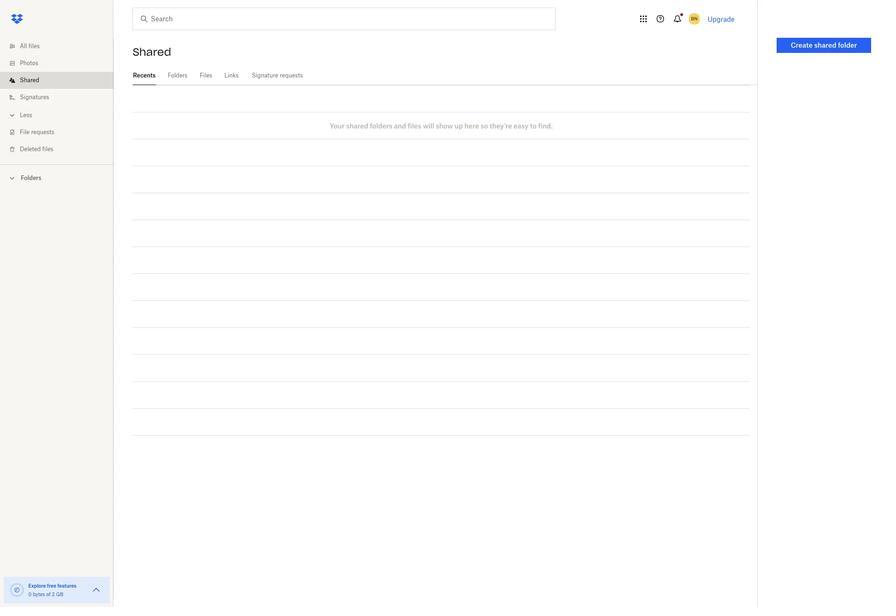 Task type: describe. For each thing, give the bounding box(es) containing it.
dropbox image
[[8, 9, 26, 28]]

create shared folder button
[[777, 38, 872, 53]]

find.
[[539, 122, 553, 130]]

recents
[[133, 72, 156, 79]]

shared list item
[[0, 72, 113, 89]]

create shared folder
[[791, 41, 858, 49]]

upgrade
[[708, 15, 735, 23]]

bn button
[[687, 11, 702, 26]]

links
[[224, 72, 239, 79]]

file requests
[[20, 129, 54, 136]]

folders inside button
[[21, 174, 41, 182]]

files link
[[200, 66, 213, 84]]

folders link
[[167, 66, 188, 84]]

files for all files
[[29, 43, 40, 50]]

show
[[436, 122, 453, 130]]

signatures
[[20, 94, 49, 101]]

quota usage element
[[9, 583, 25, 598]]

your shared folders and files will show up here so they're easy to find.
[[330, 122, 553, 130]]

so
[[481, 122, 488, 130]]

shared inside list item
[[20, 77, 39, 84]]

to
[[530, 122, 537, 130]]

of
[[46, 592, 51, 598]]

requests for signature requests
[[280, 72, 303, 79]]

gb
[[56, 592, 63, 598]]

tab list containing recents
[[133, 66, 758, 85]]

explore free features 0 bytes of 2 gb
[[28, 583, 77, 598]]

all files
[[20, 43, 40, 50]]

features
[[57, 583, 77, 589]]

photos
[[20, 60, 38, 67]]

create
[[791, 41, 813, 49]]

signatures link
[[8, 89, 113, 106]]

shared for your
[[346, 122, 369, 130]]

shared link
[[8, 72, 113, 89]]

less
[[20, 112, 32, 119]]

they're
[[490, 122, 512, 130]]

explore
[[28, 583, 46, 589]]

here
[[465, 122, 479, 130]]

list containing all files
[[0, 32, 113, 165]]

2 horizontal spatial files
[[408, 122, 422, 130]]

bytes
[[33, 592, 45, 598]]

less image
[[8, 111, 17, 120]]

files
[[200, 72, 212, 79]]

signature requests link
[[251, 66, 304, 84]]



Task type: locate. For each thing, give the bounding box(es) containing it.
all
[[20, 43, 27, 50]]

photos link
[[8, 55, 113, 72]]

files right 'deleted'
[[42, 146, 53, 153]]

0 vertical spatial requests
[[280, 72, 303, 79]]

folders down 'deleted'
[[21, 174, 41, 182]]

2
[[52, 592, 55, 598]]

requests for file requests
[[31, 129, 54, 136]]

folders left the files
[[168, 72, 188, 79]]

0 horizontal spatial folders
[[21, 174, 41, 182]]

1 horizontal spatial files
[[42, 146, 53, 153]]

0
[[28, 592, 32, 598]]

requests inside tab list
[[280, 72, 303, 79]]

0 horizontal spatial shared
[[346, 122, 369, 130]]

signature requests
[[252, 72, 303, 79]]

files
[[29, 43, 40, 50], [408, 122, 422, 130], [42, 146, 53, 153]]

shared right your on the left of page
[[346, 122, 369, 130]]

recents link
[[133, 66, 156, 84]]

free
[[47, 583, 56, 589]]

1 horizontal spatial shared
[[815, 41, 837, 49]]

shared
[[133, 45, 171, 59], [20, 77, 39, 84]]

up
[[455, 122, 463, 130]]

folders
[[168, 72, 188, 79], [21, 174, 41, 182]]

requests right signature
[[280, 72, 303, 79]]

1 vertical spatial requests
[[31, 129, 54, 136]]

deleted files link
[[8, 141, 113, 158]]

0 vertical spatial files
[[29, 43, 40, 50]]

tab list
[[133, 66, 758, 85]]

and
[[394, 122, 406, 130]]

0 horizontal spatial shared
[[20, 77, 39, 84]]

file requests link
[[8, 124, 113, 141]]

files right the all
[[29, 43, 40, 50]]

deleted
[[20, 146, 41, 153]]

0 horizontal spatial files
[[29, 43, 40, 50]]

file
[[20, 129, 30, 136]]

upgrade link
[[708, 15, 735, 23]]

0 vertical spatial folders
[[168, 72, 188, 79]]

will
[[423, 122, 435, 130]]

folders
[[370, 122, 393, 130]]

folders inside tab list
[[168, 72, 188, 79]]

deleted files
[[20, 146, 53, 153]]

1 vertical spatial folders
[[21, 174, 41, 182]]

your
[[330, 122, 345, 130]]

1 horizontal spatial shared
[[133, 45, 171, 59]]

links link
[[224, 66, 239, 84]]

1 horizontal spatial requests
[[280, 72, 303, 79]]

bn
[[692, 16, 698, 22]]

1 horizontal spatial folders
[[168, 72, 188, 79]]

files for deleted files
[[42, 146, 53, 153]]

shared for create
[[815, 41, 837, 49]]

shared down photos
[[20, 77, 39, 84]]

folder
[[839, 41, 858, 49]]

Search text field
[[151, 14, 536, 24]]

1 vertical spatial shared
[[346, 122, 369, 130]]

1 vertical spatial shared
[[20, 77, 39, 84]]

shared
[[815, 41, 837, 49], [346, 122, 369, 130]]

1 vertical spatial files
[[408, 122, 422, 130]]

2 vertical spatial files
[[42, 146, 53, 153]]

requests
[[280, 72, 303, 79], [31, 129, 54, 136]]

files left will
[[408, 122, 422, 130]]

signature
[[252, 72, 278, 79]]

0 vertical spatial shared
[[815, 41, 837, 49]]

0 vertical spatial shared
[[133, 45, 171, 59]]

list
[[0, 32, 113, 165]]

shared up recents link
[[133, 45, 171, 59]]

shared inside 'button'
[[815, 41, 837, 49]]

easy
[[514, 122, 529, 130]]

all files link
[[8, 38, 113, 55]]

0 horizontal spatial requests
[[31, 129, 54, 136]]

folders button
[[0, 171, 113, 185]]

shared left folder
[[815, 41, 837, 49]]

requests right file
[[31, 129, 54, 136]]

requests inside list
[[31, 129, 54, 136]]



Task type: vqa. For each thing, say whether or not it's contained in the screenshot.
Sign yourself
no



